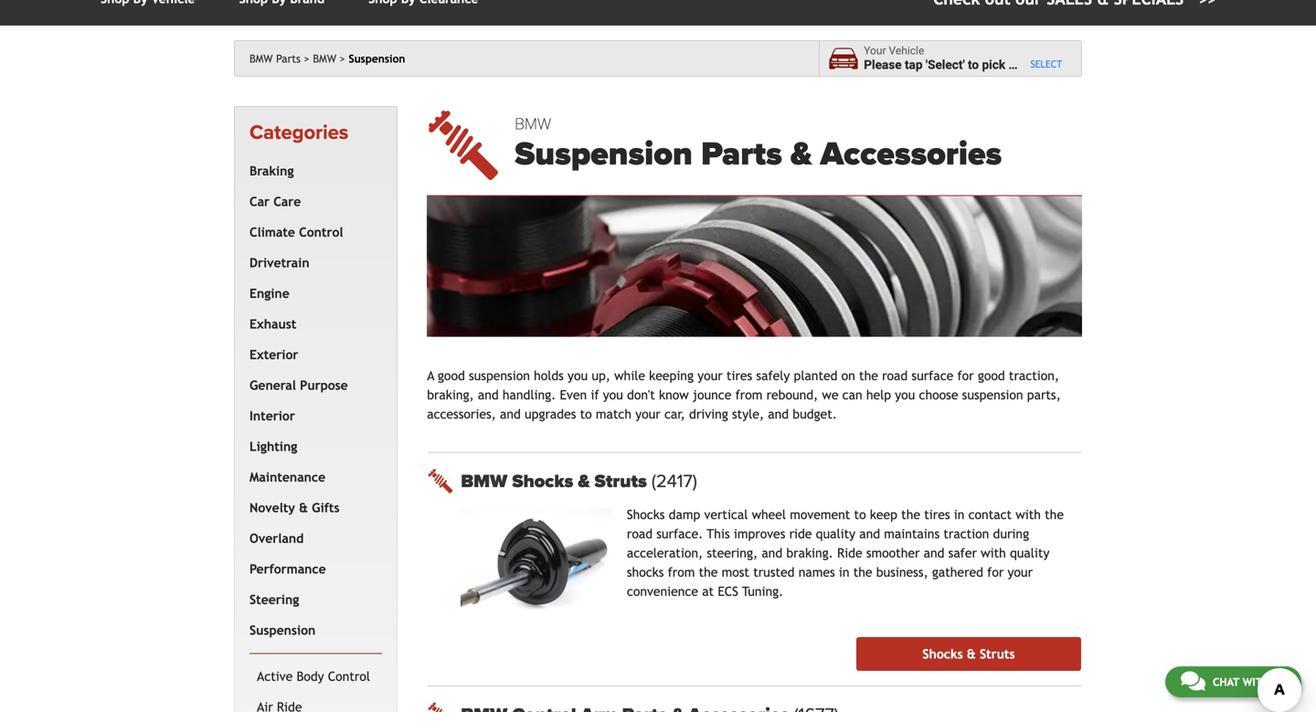 Task type: locate. For each thing, give the bounding box(es) containing it.
suspension
[[349, 52, 406, 65], [515, 134, 693, 174], [250, 623, 316, 638]]

chat with us link
[[1166, 667, 1302, 698]]

you up even
[[568, 369, 588, 383]]

0 horizontal spatial shocks
[[512, 471, 574, 493]]

road up help
[[883, 369, 908, 383]]

2 horizontal spatial shocks
[[923, 647, 964, 662]]

1 horizontal spatial for
[[988, 565, 1004, 580]]

your down don't
[[636, 407, 661, 422]]

chat with us
[[1213, 676, 1287, 689]]

good left traction,
[[978, 369, 1006, 383]]

&
[[791, 134, 812, 174], [578, 471, 590, 493], [299, 501, 308, 515], [967, 647, 976, 662]]

business,
[[877, 565, 929, 580]]

2 vertical spatial suspension
[[250, 623, 316, 638]]

to for shocks damp vertical wheel movement to keep the tires in contact with the road surface. this improves ride quality and maintains traction during acceleration, steering, and braking. ride smoother and safer with quality shocks from the most trusted names in the business, gathered for your convenience at ecs tuning.
[[855, 508, 867, 522]]

0 horizontal spatial to
[[580, 407, 592, 422]]

acceleration,
[[627, 546, 703, 561]]

struts inside shocks & struts link
[[980, 647, 1016, 662]]

0 vertical spatial for
[[958, 369, 975, 383]]

your down during
[[1008, 565, 1033, 580]]

0 vertical spatial to
[[968, 58, 980, 72]]

steering
[[250, 592, 299, 607]]

braking link
[[246, 156, 379, 186]]

climate control link
[[246, 217, 379, 248]]

1 vertical spatial suspension
[[963, 388, 1024, 403]]

0 horizontal spatial quality
[[816, 527, 856, 542]]

bmw for suspension
[[515, 114, 552, 134]]

steering,
[[707, 546, 758, 561]]

1 vertical spatial control
[[328, 669, 370, 684]]

movement
[[790, 508, 851, 522]]

to inside 'shocks damp vertical wheel movement to keep the tires in contact with the road surface. this improves ride quality and maintains traction during acceleration, steering, and braking. ride smoother and safer with quality shocks from the most trusted names in the business, gathered for your convenience at ecs tuning.'
[[855, 508, 867, 522]]

novelty & gifts link
[[246, 493, 379, 523]]

quality up ride
[[816, 527, 856, 542]]

for right gathered
[[988, 565, 1004, 580]]

exhaust
[[250, 317, 297, 331]]

ride
[[790, 527, 812, 542]]

bmw link
[[313, 52, 346, 65]]

interior
[[250, 409, 295, 423]]

braking.
[[787, 546, 834, 561]]

from inside 'shocks damp vertical wheel movement to keep the tires in contact with the road surface. this improves ride quality and maintains traction during acceleration, steering, and braking. ride smoother and safer with quality shocks from the most trusted names in the business, gathered for your convenience at ecs tuning.'
[[668, 565, 695, 580]]

contact
[[969, 508, 1012, 522]]

2 horizontal spatial to
[[968, 58, 980, 72]]

the right on
[[860, 369, 879, 383]]

1 vertical spatial to
[[580, 407, 592, 422]]

1 horizontal spatial road
[[883, 369, 908, 383]]

parts
[[276, 52, 301, 65], [701, 134, 783, 174]]

parts,
[[1028, 388, 1061, 403]]

shocks down gathered
[[923, 647, 964, 662]]

and down handling. at the left
[[500, 407, 521, 422]]

in
[[955, 508, 965, 522], [839, 565, 850, 580]]

1 vertical spatial with
[[981, 546, 1007, 561]]

in up traction
[[955, 508, 965, 522]]

suspension link
[[246, 615, 379, 646]]

vehicle
[[889, 44, 925, 57]]

for right surface
[[958, 369, 975, 383]]

ecs
[[718, 585, 739, 599]]

shocks inside 'shocks damp vertical wheel movement to keep the tires in contact with the road surface. this improves ride quality and maintains traction during acceleration, steering, and braking. ride smoother and safer with quality shocks from the most trusted names in the business, gathered for your convenience at ecs tuning.'
[[627, 508, 665, 522]]

with left "us"
[[1243, 676, 1270, 689]]

0 vertical spatial parts
[[276, 52, 301, 65]]

please
[[864, 58, 902, 72]]

struts
[[595, 471, 647, 493], [980, 647, 1016, 662]]

to for your vehicle please tap 'select' to pick a vehicle
[[968, 58, 980, 72]]

2 horizontal spatial with
[[1243, 676, 1270, 689]]

overland
[[250, 531, 304, 546]]

to inside your vehicle please tap 'select' to pick a vehicle
[[968, 58, 980, 72]]

1 horizontal spatial your
[[698, 369, 723, 383]]

0 horizontal spatial for
[[958, 369, 975, 383]]

suspension inside bmw suspension parts & accessories
[[515, 134, 693, 174]]

surface
[[912, 369, 954, 383]]

the right "contact" on the right bottom
[[1045, 508, 1064, 522]]

and down rebound, at the bottom of page
[[768, 407, 789, 422]]

if
[[591, 388, 599, 403]]

on
[[842, 369, 856, 383]]

to
[[968, 58, 980, 72], [580, 407, 592, 422], [855, 508, 867, 522]]

1 vertical spatial road
[[627, 527, 653, 542]]

0 horizontal spatial suspension
[[250, 623, 316, 638]]

select link
[[1031, 58, 1063, 70]]

1 horizontal spatial parts
[[701, 134, 783, 174]]

general purpose
[[250, 378, 348, 393]]

suspension subcategories element
[[250, 653, 382, 712]]

and
[[478, 388, 499, 403], [500, 407, 521, 422], [768, 407, 789, 422], [860, 527, 881, 542], [762, 546, 783, 561], [924, 546, 945, 561]]

from inside a good suspension holds you up, while keeping your tires safely planted on the road surface for good traction, braking, and handling. even if you don't know jounce from rebound, we can help you choose suspension parts, accessories, and upgrades to match your car, driving style, and budget.
[[736, 388, 763, 403]]

suspension inside category navigation element
[[250, 623, 316, 638]]

0 vertical spatial shocks
[[512, 471, 574, 493]]

categories
[[250, 121, 349, 145]]

with down during
[[981, 546, 1007, 561]]

suspension down traction,
[[963, 388, 1024, 403]]

a good suspension holds you up, while keeping your tires safely planted on the road surface for good traction, braking, and handling. even if you don't know jounce from rebound, we can help you choose suspension parts, accessories, and upgrades to match your car, driving style, and budget.
[[427, 369, 1061, 422]]

to down if
[[580, 407, 592, 422]]

bmw
[[250, 52, 273, 65], [313, 52, 336, 65], [515, 114, 552, 134], [461, 471, 508, 493]]

bmw inside bmw suspension parts & accessories
[[515, 114, 552, 134]]

tires
[[727, 369, 753, 383], [925, 508, 951, 522]]

and up accessories,
[[478, 388, 499, 403]]

1 horizontal spatial from
[[736, 388, 763, 403]]

tires up jounce
[[727, 369, 753, 383]]

control right body
[[328, 669, 370, 684]]

1 horizontal spatial in
[[955, 508, 965, 522]]

and up the trusted on the right of the page
[[762, 546, 783, 561]]

1 vertical spatial struts
[[980, 647, 1016, 662]]

shocks & struts thumbnail image image
[[461, 509, 613, 623]]

active body control
[[257, 669, 370, 684]]

overland link
[[246, 523, 379, 554]]

good up braking,
[[438, 369, 465, 383]]

with up during
[[1016, 508, 1042, 522]]

your
[[698, 369, 723, 383], [636, 407, 661, 422], [1008, 565, 1033, 580]]

control down the car care link
[[299, 225, 343, 239]]

with
[[1016, 508, 1042, 522], [981, 546, 1007, 561], [1243, 676, 1270, 689]]

2 horizontal spatial your
[[1008, 565, 1033, 580]]

0 horizontal spatial parts
[[276, 52, 301, 65]]

body
[[297, 669, 324, 684]]

trusted
[[754, 565, 795, 580]]

convenience
[[627, 585, 699, 599]]

1 vertical spatial shocks
[[627, 508, 665, 522]]

novelty & gifts
[[250, 501, 340, 515]]

1 horizontal spatial suspension
[[963, 388, 1024, 403]]

quality
[[816, 527, 856, 542], [1011, 546, 1050, 561]]

1 vertical spatial tires
[[925, 508, 951, 522]]

0 horizontal spatial suspension
[[469, 369, 530, 383]]

ride
[[838, 546, 863, 561]]

you right if
[[603, 388, 624, 403]]

drivetrain link
[[246, 248, 379, 278]]

comments image
[[1181, 670, 1206, 692]]

1 vertical spatial parts
[[701, 134, 783, 174]]

struts down match on the bottom
[[595, 471, 647, 493]]

& inside 'link'
[[299, 501, 308, 515]]

to left keep
[[855, 508, 867, 522]]

0 horizontal spatial tires
[[727, 369, 753, 383]]

& inside bmw suspension parts & accessories
[[791, 134, 812, 174]]

1 good from the left
[[438, 369, 465, 383]]

struts down gathered
[[980, 647, 1016, 662]]

you right help
[[896, 388, 916, 403]]

category navigation element
[[234, 106, 398, 712]]

2 good from the left
[[978, 369, 1006, 383]]

quality down during
[[1011, 546, 1050, 561]]

tires up maintains
[[925, 508, 951, 522]]

bmw                                                                                    shocks & struts
[[461, 471, 652, 493]]

braking,
[[427, 388, 474, 403]]

road up the "acceleration,"
[[627, 527, 653, 542]]

we
[[823, 388, 839, 403]]

1 horizontal spatial tires
[[925, 508, 951, 522]]

0 horizontal spatial road
[[627, 527, 653, 542]]

exhaust link
[[246, 309, 379, 340]]

1 vertical spatial for
[[988, 565, 1004, 580]]

0 vertical spatial tires
[[727, 369, 753, 383]]

control
[[299, 225, 343, 239], [328, 669, 370, 684]]

0 horizontal spatial from
[[668, 565, 695, 580]]

0 vertical spatial struts
[[595, 471, 647, 493]]

in down ride
[[839, 565, 850, 580]]

driving
[[690, 407, 729, 422]]

car,
[[665, 407, 686, 422]]

1 horizontal spatial shocks
[[627, 508, 665, 522]]

match
[[596, 407, 632, 422]]

choose
[[920, 388, 959, 403]]

0 vertical spatial suspension
[[349, 52, 406, 65]]

0 horizontal spatial good
[[438, 369, 465, 383]]

shocks left damp
[[627, 508, 665, 522]]

for
[[958, 369, 975, 383], [988, 565, 1004, 580]]

0 vertical spatial with
[[1016, 508, 1042, 522]]

2 horizontal spatial suspension
[[515, 134, 693, 174]]

0 horizontal spatial in
[[839, 565, 850, 580]]

you
[[568, 369, 588, 383], [603, 388, 624, 403], [896, 388, 916, 403]]

control inside "suspension subcategories" element
[[328, 669, 370, 684]]

maintenance
[[250, 470, 326, 485]]

0 vertical spatial road
[[883, 369, 908, 383]]

2 vertical spatial to
[[855, 508, 867, 522]]

1 horizontal spatial you
[[603, 388, 624, 403]]

shocks down upgrades
[[512, 471, 574, 493]]

0 vertical spatial from
[[736, 388, 763, 403]]

bmw for shocks
[[461, 471, 508, 493]]

from down the "acceleration,"
[[668, 565, 695, 580]]

1 vertical spatial suspension
[[515, 134, 693, 174]]

from up style,
[[736, 388, 763, 403]]

1 horizontal spatial good
[[978, 369, 1006, 383]]

bmw parts
[[250, 52, 301, 65]]

2 vertical spatial shocks
[[923, 647, 964, 662]]

names
[[799, 565, 836, 580]]

care
[[274, 194, 301, 209]]

0 horizontal spatial your
[[636, 407, 661, 422]]

know
[[659, 388, 689, 403]]

1 vertical spatial from
[[668, 565, 695, 580]]

your up jounce
[[698, 369, 723, 383]]

2 vertical spatial your
[[1008, 565, 1033, 580]]

1 horizontal spatial struts
[[980, 647, 1016, 662]]

1 vertical spatial in
[[839, 565, 850, 580]]

keep
[[870, 508, 898, 522]]

suspension up handling. at the left
[[469, 369, 530, 383]]

0 vertical spatial control
[[299, 225, 343, 239]]

shocks & struts
[[923, 647, 1016, 662]]

smoother
[[867, 546, 920, 561]]

1 vertical spatial quality
[[1011, 546, 1050, 561]]

to left pick
[[968, 58, 980, 72]]

and left safer
[[924, 546, 945, 561]]

rebound,
[[767, 388, 819, 403]]

1 horizontal spatial to
[[855, 508, 867, 522]]

0 horizontal spatial struts
[[595, 471, 647, 493]]



Task type: vqa. For each thing, say whether or not it's contained in the screenshot.
the top from
yes



Task type: describe. For each thing, give the bounding box(es) containing it.
chat
[[1213, 676, 1240, 689]]

car care link
[[246, 186, 379, 217]]

for inside 'shocks damp vertical wheel movement to keep the tires in contact with the road surface. this improves ride quality and maintains traction during acceleration, steering, and braking. ride smoother and safer with quality shocks from the most trusted names in the business, gathered for your convenience at ecs tuning.'
[[988, 565, 1004, 580]]

1 vertical spatial your
[[636, 407, 661, 422]]

budget.
[[793, 407, 838, 422]]

steering link
[[246, 585, 379, 615]]

climate
[[250, 225, 295, 239]]

your inside 'shocks damp vertical wheel movement to keep the tires in contact with the road surface. this improves ride quality and maintains traction during acceleration, steering, and braking. ride smoother and safer with quality shocks from the most trusted names in the business, gathered for your convenience at ecs tuning.'
[[1008, 565, 1033, 580]]

keeping
[[649, 369, 694, 383]]

select
[[1031, 58, 1063, 70]]

0 vertical spatial suspension
[[469, 369, 530, 383]]

lighting link
[[246, 431, 379, 462]]

improves
[[734, 527, 786, 542]]

shocks for shocks & struts
[[923, 647, 964, 662]]

lighting
[[250, 439, 297, 454]]

car
[[250, 194, 270, 209]]

gathered
[[933, 565, 984, 580]]

1 horizontal spatial with
[[1016, 508, 1042, 522]]

the up maintains
[[902, 508, 921, 522]]

a
[[427, 369, 434, 383]]

at
[[703, 585, 714, 599]]

vehicle
[[1019, 58, 1059, 72]]

bmw for parts
[[250, 52, 273, 65]]

tuning.
[[743, 585, 784, 599]]

drivetrain
[[250, 255, 310, 270]]

up,
[[592, 369, 611, 383]]

the up the at
[[699, 565, 718, 580]]

car care
[[250, 194, 301, 209]]

wheel
[[752, 508, 787, 522]]

tires inside a good suspension holds you up, while keeping your tires safely planted on the road surface for good traction, braking, and handling. even if you don't know jounce from rebound, we can help you choose suspension parts, accessories, and upgrades to match your car, driving style, and budget.
[[727, 369, 753, 383]]

active
[[257, 669, 293, 684]]

general
[[250, 378, 296, 393]]

upgrades
[[525, 407, 576, 422]]

surface.
[[657, 527, 703, 542]]

braking
[[250, 164, 294, 178]]

the down ride
[[854, 565, 873, 580]]

accessories,
[[427, 407, 496, 422]]

shocks damp vertical wheel movement to keep the tires in contact with the road surface. this improves ride quality and maintains traction during acceleration, steering, and braking. ride smoother and safer with quality shocks from the most trusted names in the business, gathered for your convenience at ecs tuning.
[[627, 508, 1064, 599]]

road inside 'shocks damp vertical wheel movement to keep the tires in contact with the road surface. this improves ride quality and maintains traction during acceleration, steering, and braking. ride smoother and safer with quality shocks from the most trusted names in the business, gathered for your convenience at ecs tuning.'
[[627, 527, 653, 542]]

damp
[[669, 508, 701, 522]]

suspension parts & accessories banner image image
[[427, 196, 1083, 337]]

novelty
[[250, 501, 295, 515]]

pick
[[983, 58, 1006, 72]]

for inside a good suspension holds you up, while keeping your tires safely planted on the road surface for good traction, braking, and handling. even if you don't know jounce from rebound, we can help you choose suspension parts, accessories, and upgrades to match your car, driving style, and budget.
[[958, 369, 975, 383]]

performance link
[[246, 554, 379, 585]]

1 horizontal spatial quality
[[1011, 546, 1050, 561]]

shocks for shocks damp vertical wheel movement to keep the tires in contact with the road surface. this improves ride quality and maintains traction during acceleration, steering, and braking. ride smoother and safer with quality shocks from the most trusted names in the business, gathered for your convenience at ecs tuning.
[[627, 508, 665, 522]]

exterior link
[[246, 340, 379, 370]]

0 vertical spatial your
[[698, 369, 723, 383]]

0 horizontal spatial you
[[568, 369, 588, 383]]

us
[[1274, 676, 1287, 689]]

climate control
[[250, 225, 343, 239]]

safely
[[757, 369, 790, 383]]

bmw parts link
[[250, 52, 310, 65]]

'select'
[[926, 58, 965, 72]]

bmw                                                                                    shocks & struts link
[[461, 471, 1082, 493]]

shocks & struts link
[[857, 638, 1082, 671]]

0 vertical spatial in
[[955, 508, 965, 522]]

most
[[722, 565, 750, 580]]

help
[[867, 388, 892, 403]]

tap
[[905, 58, 923, 72]]

gifts
[[312, 501, 340, 515]]

general purpose link
[[246, 370, 379, 401]]

planted
[[794, 369, 838, 383]]

0 vertical spatial quality
[[816, 527, 856, 542]]

traction
[[944, 527, 990, 542]]

the inside a good suspension holds you up, while keeping your tires safely planted on the road surface for good traction, braking, and handling. even if you don't know jounce from rebound, we can help you choose suspension parts, accessories, and upgrades to match your car, driving style, and budget.
[[860, 369, 879, 383]]

can
[[843, 388, 863, 403]]

and down keep
[[860, 527, 881, 542]]

engine
[[250, 286, 290, 301]]

vertical
[[705, 508, 748, 522]]

while
[[615, 369, 646, 383]]

engine link
[[246, 278, 379, 309]]

don't
[[627, 388, 656, 403]]

1 horizontal spatial suspension
[[349, 52, 406, 65]]

parts inside bmw suspension parts & accessories
[[701, 134, 783, 174]]

safer
[[949, 546, 978, 561]]

handling.
[[503, 388, 556, 403]]

shocks
[[627, 565, 664, 580]]

road inside a good suspension holds you up, while keeping your tires safely planted on the road surface for good traction, braking, and handling. even if you don't know jounce from rebound, we can help you choose suspension parts, accessories, and upgrades to match your car, driving style, and budget.
[[883, 369, 908, 383]]

2 vertical spatial with
[[1243, 676, 1270, 689]]

traction,
[[1010, 369, 1060, 383]]

to inside a good suspension holds you up, while keeping your tires safely planted on the road surface for good traction, braking, and handling. even if you don't know jounce from rebound, we can help you choose suspension parts, accessories, and upgrades to match your car, driving style, and budget.
[[580, 407, 592, 422]]

holds
[[534, 369, 564, 383]]

during
[[994, 527, 1030, 542]]

your
[[864, 44, 887, 57]]

tires inside 'shocks damp vertical wheel movement to keep the tires in contact with the road surface. this improves ride quality and maintains traction during acceleration, steering, and braking. ride smoother and safer with quality shocks from the most trusted names in the business, gathered for your convenience at ecs tuning.'
[[925, 508, 951, 522]]

exterior
[[250, 347, 298, 362]]

your vehicle please tap 'select' to pick a vehicle
[[864, 44, 1059, 72]]

0 horizontal spatial with
[[981, 546, 1007, 561]]

a
[[1009, 58, 1016, 72]]

2 horizontal spatial you
[[896, 388, 916, 403]]

jounce
[[693, 388, 732, 403]]

active body control link
[[253, 661, 379, 692]]

purpose
[[300, 378, 348, 393]]



